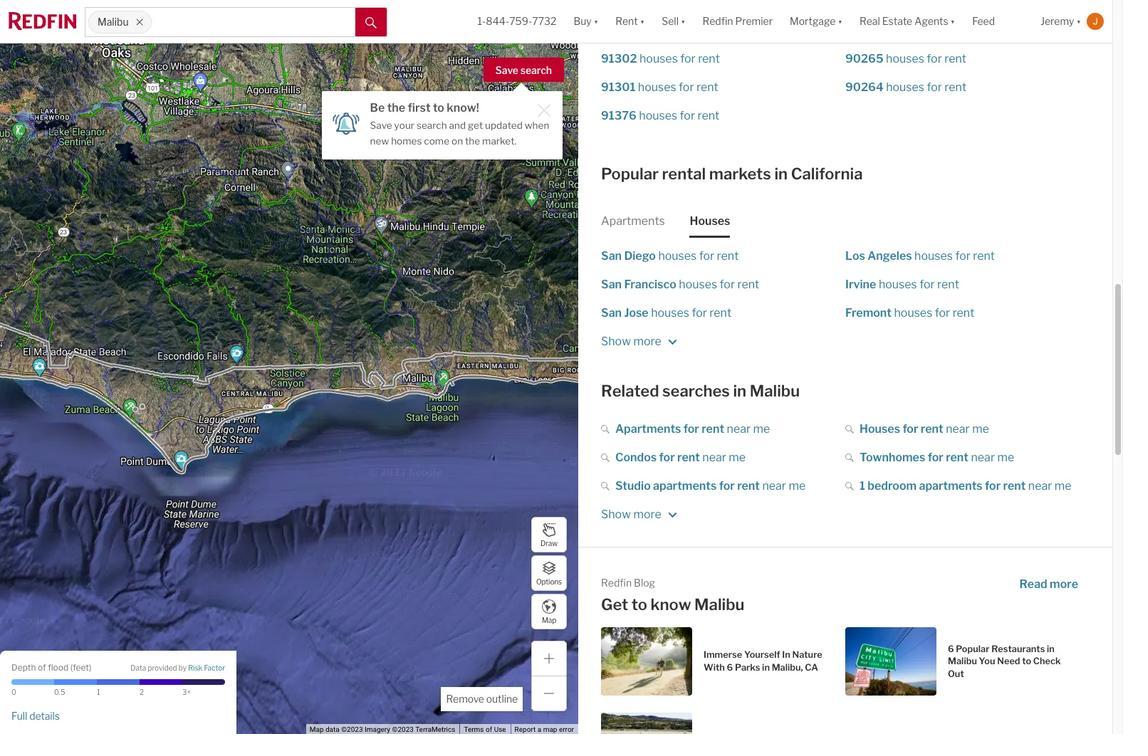 Task type: locate. For each thing, give the bounding box(es) containing it.
estate
[[883, 15, 913, 27]]

user photo image
[[1088, 13, 1105, 30]]

get
[[468, 120, 483, 131]]

in inside 6 popular restaurants in malibu you need to check out
[[1048, 644, 1055, 655]]

california
[[792, 165, 863, 183]]

0 vertical spatial 6
[[949, 644, 955, 655]]

in right markets
[[775, 165, 788, 183]]

ore down studio
[[644, 508, 662, 522]]

ore
[[644, 335, 662, 348], [644, 508, 662, 522]]

jeremy
[[1041, 15, 1075, 27]]

for down san francisco houses for rent
[[692, 306, 708, 320]]

houses down 90265 houses for rent
[[887, 81, 925, 94]]

2 horizontal spatial to
[[1023, 657, 1032, 667]]

for down san diego houses for rent at the top right
[[720, 278, 736, 291]]

of left use
[[486, 726, 493, 734]]

houses down 91301 houses for rent
[[639, 109, 678, 123]]

show m ore down studio
[[601, 508, 664, 522]]

m down jose on the top of page
[[634, 335, 644, 348]]

1 san from the top
[[601, 249, 622, 263]]

1 ▾ from the left
[[594, 15, 599, 27]]

1 horizontal spatial the
[[465, 135, 480, 147]]

91302
[[601, 52, 637, 66]]

sell ▾
[[662, 15, 686, 27]]

options
[[537, 578, 562, 586]]

▾ inside rent ▾ dropdown button
[[640, 15, 645, 27]]

neighborhoods element
[[601, 5, 684, 41]]

0 vertical spatial ore
[[644, 335, 662, 348]]

m down studio
[[634, 508, 644, 522]]

remove outline button
[[441, 688, 523, 712]]

apartments up condos
[[616, 423, 682, 436]]

1 horizontal spatial 6
[[949, 644, 955, 655]]

map left 'data'
[[310, 726, 324, 734]]

remove malibu image
[[135, 18, 144, 26]]

read
[[1020, 578, 1048, 592]]

details
[[29, 710, 60, 722]]

map button
[[532, 594, 567, 630]]

show
[[601, 335, 631, 348], [601, 508, 631, 522]]

mortgage ▾
[[790, 15, 843, 27]]

for down agents on the right top
[[927, 52, 943, 66]]

houses for rent near me
[[860, 423, 990, 436]]

6 up "out"
[[949, 644, 955, 655]]

0 horizontal spatial houses
[[690, 215, 731, 228]]

the
[[387, 101, 406, 115], [465, 135, 480, 147]]

save your search and get updated when new homes come on the market.
[[370, 120, 550, 147]]

0 vertical spatial of
[[38, 662, 46, 673]]

near for townhomes for rent
[[972, 451, 996, 465]]

buy
[[574, 15, 592, 27]]

save up new
[[370, 120, 392, 131]]

in inside immerse yourself in nature with 6 parks in malibu, ca
[[763, 663, 770, 673]]

popular up you
[[957, 644, 990, 655]]

1-844-759-7732 link
[[478, 15, 557, 27]]

be the first to know! dialog
[[322, 83, 563, 159]]

1 left bedroom
[[860, 480, 866, 493]]

0 horizontal spatial 1
[[97, 688, 100, 697]]

0 vertical spatial to
[[433, 101, 445, 115]]

save down the '844-'
[[496, 64, 519, 76]]

0 horizontal spatial popular
[[601, 165, 659, 183]]

townhomes
[[860, 451, 926, 465]]

in up check
[[1048, 644, 1055, 655]]

1 vertical spatial 1
[[97, 688, 100, 697]]

of left flood
[[38, 662, 46, 673]]

for down townhomes for rent near me
[[986, 480, 1001, 493]]

91302 houses for rent
[[601, 52, 720, 66]]

options button
[[532, 556, 567, 592]]

▾ inside buy ▾ dropdown button
[[594, 15, 599, 27]]

show for near me
[[601, 508, 631, 522]]

diego
[[625, 249, 656, 263]]

0 horizontal spatial redfin
[[601, 577, 632, 589]]

terms of use
[[464, 726, 506, 734]]

©2023 right imagery
[[392, 726, 414, 734]]

0 horizontal spatial of
[[38, 662, 46, 673]]

▾ for jeremy ▾
[[1077, 15, 1082, 27]]

rent
[[616, 15, 638, 27]]

0 vertical spatial show
[[601, 335, 631, 348]]

▾ inside mortgage ▾ dropdown button
[[838, 15, 843, 27]]

in down yourself
[[763, 663, 770, 673]]

houses up 91376 houses for rent
[[638, 81, 677, 94]]

▾
[[594, 15, 599, 27], [640, 15, 645, 27], [681, 15, 686, 27], [838, 15, 843, 27], [951, 15, 956, 27], [1077, 15, 1082, 27]]

you
[[980, 657, 996, 667]]

redfin inside button
[[703, 15, 734, 27]]

for down 91301 houses for rent
[[680, 109, 696, 123]]

san for san jose
[[601, 306, 622, 320]]

0 vertical spatial search
[[521, 64, 552, 76]]

to down blog
[[632, 596, 648, 614]]

1 vertical spatial apartments
[[616, 423, 682, 436]]

apartments for apartments
[[601, 215, 665, 228]]

0 horizontal spatial 6
[[727, 663, 734, 673]]

1 horizontal spatial to
[[632, 596, 648, 614]]

for down sell ▾ button
[[681, 52, 696, 66]]

for down houses for rent near me
[[928, 451, 944, 465]]

apartments down townhomes for rent near me
[[920, 480, 983, 493]]

0 vertical spatial save
[[496, 64, 519, 76]]

feed button
[[964, 0, 1033, 43]]

by
[[179, 664, 187, 673]]

malibu inside 6 popular restaurants in malibu you need to check out
[[949, 657, 978, 667]]

1 horizontal spatial of
[[486, 726, 493, 734]]

▾ inside sell ▾ dropdown button
[[681, 15, 686, 27]]

1 horizontal spatial redfin
[[703, 15, 734, 27]]

1 vertical spatial 6
[[727, 663, 734, 673]]

for down "houses" element
[[700, 249, 715, 263]]

near for apartments for rent
[[727, 423, 751, 436]]

apartments
[[601, 215, 665, 228], [616, 423, 682, 436]]

houses down angeles
[[879, 278, 918, 291]]

1 horizontal spatial apartments
[[920, 480, 983, 493]]

2 show m ore from the top
[[601, 508, 664, 522]]

6 ▾ from the left
[[1077, 15, 1082, 27]]

show m ore for san francisco houses for rent
[[601, 335, 664, 348]]

san left jose on the top of page
[[601, 306, 622, 320]]

91301 houses for rent
[[601, 81, 719, 94]]

ore for near me
[[644, 508, 662, 522]]

0 horizontal spatial save
[[370, 120, 392, 131]]

map down the options
[[542, 616, 557, 625]]

fremont houses for rent
[[846, 306, 975, 320]]

0 horizontal spatial to
[[433, 101, 445, 115]]

m for near me
[[634, 508, 644, 522]]

save inside button
[[496, 64, 519, 76]]

1 vertical spatial show m ore
[[601, 508, 664, 522]]

depth
[[11, 662, 36, 673]]

save inside save your search and get updated when new homes come on the market.
[[370, 120, 392, 131]]

1 m from the top
[[634, 335, 644, 348]]

search inside save your search and get updated when new homes come on the market.
[[417, 120, 447, 131]]

1 horizontal spatial save
[[496, 64, 519, 76]]

houses down irvine houses for rent
[[895, 306, 933, 320]]

1 vertical spatial m
[[634, 508, 644, 522]]

90265
[[846, 52, 884, 66]]

in
[[775, 165, 788, 183], [734, 382, 747, 401], [1048, 644, 1055, 655], [763, 663, 770, 673]]

to down the restaurants
[[1023, 657, 1032, 667]]

ore for san francisco houses for rent
[[644, 335, 662, 348]]

draw button
[[532, 517, 567, 553]]

los
[[846, 249, 866, 263]]

me for apartments for rent near me
[[754, 423, 771, 436]]

and
[[449, 120, 466, 131]]

1 horizontal spatial 1
[[860, 480, 866, 493]]

2 ▾ from the left
[[640, 15, 645, 27]]

for up the townhomes
[[903, 423, 919, 436]]

popular inside 6 popular restaurants in malibu you need to check out
[[957, 644, 990, 655]]

91376 houses for rent
[[601, 109, 720, 123]]

1 vertical spatial ore
[[644, 508, 662, 522]]

of for terms
[[486, 726, 493, 734]]

map region
[[0, 0, 683, 735]]

0 horizontal spatial apartments
[[654, 480, 717, 493]]

1 vertical spatial save
[[370, 120, 392, 131]]

1 ©2023 from the left
[[342, 726, 363, 734]]

for right condos
[[660, 451, 675, 465]]

data
[[326, 726, 340, 734]]

1 horizontal spatial popular
[[957, 644, 990, 655]]

1 horizontal spatial houses
[[860, 423, 901, 436]]

)
[[89, 662, 92, 673]]

near for houses for rent
[[947, 423, 970, 436]]

rent
[[699, 52, 720, 66], [945, 52, 967, 66], [697, 81, 719, 94], [945, 81, 967, 94], [698, 109, 720, 123], [717, 249, 739, 263], [974, 249, 996, 263], [738, 278, 760, 291], [938, 278, 960, 291], [710, 306, 732, 320], [953, 306, 975, 320], [702, 423, 725, 436], [921, 423, 944, 436], [678, 451, 700, 465], [947, 451, 969, 465], [738, 480, 760, 493], [1004, 480, 1027, 493]]

1 horizontal spatial ©2023
[[392, 726, 414, 734]]

1 vertical spatial search
[[417, 120, 447, 131]]

map inside button
[[542, 616, 557, 625]]

rent ▾
[[616, 15, 645, 27]]

1 horizontal spatial map
[[542, 616, 557, 625]]

0 vertical spatial san
[[601, 249, 622, 263]]

popular rental markets in california
[[601, 165, 863, 183]]

map for map
[[542, 616, 557, 625]]

©2023 right 'data'
[[342, 726, 363, 734]]

premier
[[736, 15, 773, 27]]

search down 7732
[[521, 64, 552, 76]]

1 ore from the top
[[644, 335, 662, 348]]

related searches in malibu
[[601, 382, 800, 401]]

2 vertical spatial to
[[1023, 657, 1032, 667]]

▾ for mortgage ▾
[[838, 15, 843, 27]]

0 horizontal spatial search
[[417, 120, 447, 131]]

1 apartments from the left
[[654, 480, 717, 493]]

apartments element
[[601, 202, 665, 238]]

houses down popular rental markets in california on the right top of the page
[[690, 215, 731, 228]]

flood
[[48, 662, 69, 673]]

condos for rent near me
[[616, 451, 746, 465]]

san for san francisco
[[601, 278, 622, 291]]

2 m from the top
[[634, 508, 644, 522]]

1 vertical spatial the
[[465, 135, 480, 147]]

1 vertical spatial show
[[601, 508, 631, 522]]

1 vertical spatial san
[[601, 278, 622, 291]]

0 vertical spatial map
[[542, 616, 557, 625]]

6 popular restaurants in malibu you need to check out link
[[846, 628, 1073, 696]]

san left diego at the right
[[601, 249, 622, 263]]

on
[[452, 135, 463, 147]]

of for depth
[[38, 662, 46, 673]]

neighborhoods
[[601, 17, 684, 31]]

near for condos for rent
[[703, 451, 727, 465]]

apartments
[[654, 480, 717, 493], [920, 480, 983, 493]]

3 ▾ from the left
[[681, 15, 686, 27]]

know!
[[447, 101, 479, 115]]

the right on
[[465, 135, 480, 147]]

©2023
[[342, 726, 363, 734], [392, 726, 414, 734]]

1 vertical spatial map
[[310, 726, 324, 734]]

1 horizontal spatial search
[[521, 64, 552, 76]]

houses element
[[690, 202, 731, 238]]

rent ▾ button
[[607, 0, 654, 43]]

1 show from the top
[[601, 335, 631, 348]]

the right be
[[387, 101, 406, 115]]

houses up the townhomes
[[860, 423, 901, 436]]

real estate agents ▾
[[860, 15, 956, 27]]

terms of use link
[[464, 726, 506, 734]]

show m ore down jose on the top of page
[[601, 335, 664, 348]]

2 show from the top
[[601, 508, 631, 522]]

map
[[542, 616, 557, 625], [310, 726, 324, 734]]

2 ©2023 from the left
[[392, 726, 414, 734]]

5 ▾ from the left
[[951, 15, 956, 27]]

3 san from the top
[[601, 306, 622, 320]]

to right first
[[433, 101, 445, 115]]

search
[[521, 64, 552, 76], [417, 120, 447, 131]]

1 vertical spatial popular
[[957, 644, 990, 655]]

4 ▾ from the left
[[838, 15, 843, 27]]

6 down immerse on the right of the page
[[727, 663, 734, 673]]

0 vertical spatial 1
[[860, 480, 866, 493]]

ore down san jose houses for rent
[[644, 335, 662, 348]]

1 vertical spatial houses
[[860, 423, 901, 436]]

7732
[[533, 15, 557, 27]]

san left francisco
[[601, 278, 622, 291]]

full details button
[[11, 710, 60, 723]]

0 vertical spatial m
[[634, 335, 644, 348]]

homes
[[391, 135, 422, 147]]

▾ for rent ▾
[[640, 15, 645, 27]]

2 vertical spatial san
[[601, 306, 622, 320]]

search up come
[[417, 120, 447, 131]]

zip codes
[[708, 17, 762, 31]]

2 san from the top
[[601, 278, 622, 291]]

0 vertical spatial apartments
[[601, 215, 665, 228]]

report a map error
[[515, 726, 574, 734]]

apartments up diego at the right
[[601, 215, 665, 228]]

irvine houses for rent
[[846, 278, 960, 291]]

feed
[[973, 15, 996, 27]]

1 right 0.5
[[97, 688, 100, 697]]

redfin for redfin blog
[[601, 577, 632, 589]]

91376
[[601, 109, 637, 123]]

show down studio
[[601, 508, 631, 522]]

0 vertical spatial the
[[387, 101, 406, 115]]

1 vertical spatial redfin
[[601, 577, 632, 589]]

0 vertical spatial popular
[[601, 165, 659, 183]]

2 ore from the top
[[644, 508, 662, 522]]

0 vertical spatial show m ore
[[601, 335, 664, 348]]

san
[[601, 249, 622, 263], [601, 278, 622, 291], [601, 306, 622, 320]]

1-844-759-7732
[[478, 15, 557, 27]]

zip
[[708, 17, 725, 31]]

popular up apartments element
[[601, 165, 659, 183]]

data
[[131, 664, 146, 673]]

0 horizontal spatial ©2023
[[342, 726, 363, 734]]

1 vertical spatial of
[[486, 726, 493, 734]]

1 show m ore from the top
[[601, 335, 664, 348]]

houses
[[640, 52, 678, 66], [887, 52, 925, 66], [638, 81, 677, 94], [887, 81, 925, 94], [639, 109, 678, 123], [659, 249, 697, 263], [915, 249, 954, 263], [679, 278, 718, 291], [879, 278, 918, 291], [651, 306, 690, 320], [895, 306, 933, 320]]

1
[[860, 480, 866, 493], [97, 688, 100, 697]]

for up irvine houses for rent
[[956, 249, 971, 263]]

0 horizontal spatial map
[[310, 726, 324, 734]]

0 vertical spatial houses
[[690, 215, 731, 228]]

studio
[[616, 480, 651, 493]]

0 vertical spatial redfin
[[703, 15, 734, 27]]

houses up '90264 houses for rent'
[[887, 52, 925, 66]]

None search field
[[152, 8, 356, 36]]

show down jose on the top of page
[[601, 335, 631, 348]]

apartments down condos for rent near me
[[654, 480, 717, 493]]



Task type: describe. For each thing, give the bounding box(es) containing it.
redfin for redfin premier
[[703, 15, 734, 27]]

updated
[[485, 120, 523, 131]]

houses for houses
[[690, 215, 731, 228]]

google image
[[4, 716, 51, 735]]

full
[[11, 710, 27, 722]]

parks
[[735, 663, 761, 673]]

los angeles houses for rent
[[846, 249, 996, 263]]

3+
[[182, 688, 191, 697]]

houses for houses for rent near me
[[860, 423, 901, 436]]

in right searches
[[734, 382, 747, 401]]

studio apartments for rent near me
[[616, 480, 806, 493]]

me for townhomes for rent near me
[[998, 451, 1015, 465]]

out
[[949, 669, 965, 680]]

terrametrics
[[416, 726, 456, 734]]

immerse
[[704, 650, 743, 661]]

a
[[538, 726, 542, 734]]

1 bedroom apartments for rent near me
[[860, 480, 1072, 493]]

759-
[[510, 15, 533, 27]]

for up condos for rent near me
[[684, 423, 700, 436]]

save for save search
[[496, 64, 519, 76]]

zip codes element
[[708, 5, 762, 41]]

6 inside 6 popular restaurants in malibu you need to check out
[[949, 644, 955, 655]]

for down los angeles houses for rent
[[920, 278, 935, 291]]

2 apartments from the left
[[920, 480, 983, 493]]

sell ▾ button
[[654, 0, 694, 43]]

check
[[1034, 657, 1062, 667]]

1 for 1 bedroom apartments for rent near me
[[860, 480, 866, 493]]

2
[[140, 688, 144, 697]]

redfin blog
[[601, 577, 656, 589]]

6 inside immerse yourself in nature with 6 parks in malibu, ca
[[727, 663, 734, 673]]

fremont
[[846, 306, 892, 320]]

error
[[559, 726, 574, 734]]

san for san diego
[[601, 249, 622, 263]]

buy ▾
[[574, 15, 599, 27]]

remove
[[446, 693, 485, 706]]

imagery
[[365, 726, 391, 734]]

report
[[515, 726, 536, 734]]

0 horizontal spatial the
[[387, 101, 406, 115]]

jose
[[625, 306, 649, 320]]

redfin premier
[[703, 15, 773, 27]]

1 for 1
[[97, 688, 100, 697]]

read more link
[[1020, 577, 1090, 594]]

your
[[395, 120, 415, 131]]

need
[[998, 657, 1021, 667]]

map
[[544, 726, 558, 734]]

map data ©2023  imagery ©2023 terrametrics
[[310, 726, 456, 734]]

(
[[70, 662, 73, 673]]

91301
[[601, 81, 636, 94]]

save search
[[496, 64, 552, 76]]

for down 90265 houses for rent
[[927, 81, 943, 94]]

houses up 91301 houses for rent
[[640, 52, 678, 66]]

malibu,
[[772, 663, 804, 673]]

0
[[11, 688, 16, 697]]

risk
[[188, 664, 203, 673]]

▾ for sell ▾
[[681, 15, 686, 27]]

redfin premier button
[[694, 0, 782, 43]]

mortgage ▾ button
[[790, 0, 843, 43]]

6 popular restaurants in malibu you need to check out
[[949, 644, 1062, 680]]

bedroom
[[868, 480, 917, 493]]

for down irvine houses for rent
[[936, 306, 951, 320]]

real estate agents ▾ button
[[852, 0, 964, 43]]

▾ inside real estate agents ▾ link
[[951, 15, 956, 27]]

to inside "dialog"
[[433, 101, 445, 115]]

buy ▾ button
[[574, 0, 599, 43]]

for down the '91302 houses for rent'
[[679, 81, 695, 94]]

90265 houses for rent
[[846, 52, 967, 66]]

1-
[[478, 15, 486, 27]]

be
[[370, 101, 385, 115]]

restaurants
[[992, 644, 1046, 655]]

read more
[[1020, 578, 1079, 592]]

with
[[704, 663, 725, 673]]

mortgage ▾ button
[[782, 0, 852, 43]]

full details
[[11, 710, 60, 722]]

submit search image
[[366, 17, 377, 28]]

when
[[525, 120, 550, 131]]

m for san francisco houses for rent
[[634, 335, 644, 348]]

save for save your search and get updated when new homes come on the market.
[[370, 120, 392, 131]]

844-
[[486, 15, 510, 27]]

search inside button
[[521, 64, 552, 76]]

factor
[[204, 664, 225, 673]]

me for houses for rent near me
[[973, 423, 990, 436]]

searches
[[663, 382, 730, 401]]

francisco
[[625, 278, 677, 291]]

outline
[[487, 693, 518, 706]]

show m ore for near me
[[601, 508, 664, 522]]

houses down san diego houses for rent at the top right
[[679, 278, 718, 291]]

houses down san francisco houses for rent
[[651, 306, 690, 320]]

san diego houses for rent
[[601, 249, 739, 263]]

draw
[[541, 539, 558, 548]]

be the first to know!
[[370, 101, 479, 115]]

get to know malibu
[[601, 596, 745, 614]]

yourself
[[745, 650, 781, 661]]

houses up san francisco houses for rent
[[659, 249, 697, 263]]

▾ for buy ▾
[[594, 15, 599, 27]]

angeles
[[868, 249, 913, 263]]

blog
[[634, 577, 656, 589]]

map for map data ©2023  imagery ©2023 terrametrics
[[310, 726, 324, 734]]

related
[[601, 382, 660, 401]]

real estate agents ▾ link
[[860, 0, 956, 43]]

1 vertical spatial to
[[632, 596, 648, 614]]

first
[[408, 101, 431, 115]]

me for condos for rent near me
[[729, 451, 746, 465]]

san jose houses for rent
[[601, 306, 732, 320]]

apartments for rent near me
[[616, 423, 771, 436]]

the inside save your search and get updated when new homes come on the market.
[[465, 135, 480, 147]]

ca
[[806, 663, 819, 673]]

come
[[424, 135, 450, 147]]

feet
[[73, 662, 89, 673]]

get
[[601, 596, 629, 614]]

mortgage
[[790, 15, 836, 27]]

houses up irvine houses for rent
[[915, 249, 954, 263]]

nature
[[793, 650, 823, 661]]

to inside 6 popular restaurants in malibu you need to check out
[[1023, 657, 1032, 667]]

know
[[651, 596, 692, 614]]

new
[[370, 135, 389, 147]]

apartments for apartments for rent near me
[[616, 423, 682, 436]]

irvine
[[846, 278, 877, 291]]

for down condos for rent near me
[[720, 480, 735, 493]]

san francisco houses for rent
[[601, 278, 760, 291]]

show for san francisco houses for rent
[[601, 335, 631, 348]]



Task type: vqa. For each thing, say whether or not it's contained in the screenshot.
Schedule tour
no



